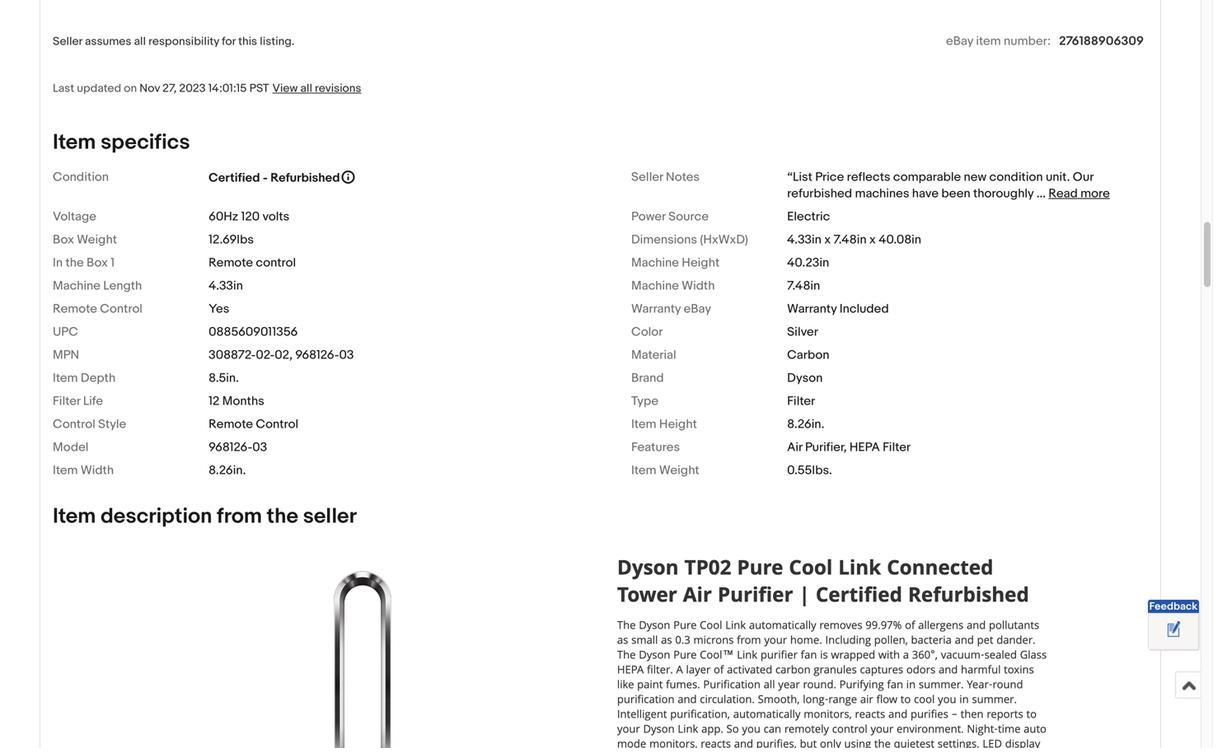 Task type: vqa. For each thing, say whether or not it's contained in the screenshot.


Task type: describe. For each thing, give the bounding box(es) containing it.
"list price reflects comparable new condition unit. our refurbished machines have been thoroughly ...
[[788, 170, 1094, 201]]

1 horizontal spatial all
[[301, 81, 312, 96]]

filter life
[[53, 394, 103, 409]]

item depth
[[53, 371, 116, 386]]

reflects
[[847, 170, 891, 185]]

item for item weight
[[632, 463, 657, 478]]

length
[[103, 279, 142, 293]]

more
[[1081, 186, 1110, 201]]

02,
[[275, 348, 293, 363]]

weight for box weight
[[77, 232, 117, 247]]

seller
[[303, 504, 357, 530]]

dyson
[[788, 371, 823, 386]]

control
[[256, 256, 296, 270]]

view
[[273, 81, 298, 96]]

1 horizontal spatial the
[[267, 504, 298, 530]]

machine length
[[53, 279, 142, 293]]

control style
[[53, 417, 126, 432]]

specifics
[[101, 130, 190, 155]]

type
[[632, 394, 659, 409]]

12.69lbs
[[209, 232, 254, 247]]

warranty ebay
[[632, 302, 712, 317]]

item for item depth
[[53, 371, 78, 386]]

1 horizontal spatial control
[[100, 302, 143, 317]]

4.33in for 4.33in
[[209, 279, 243, 293]]

968126-03
[[209, 440, 267, 455]]

8.26in. for item width
[[209, 463, 246, 478]]

1 horizontal spatial 968126-
[[296, 348, 339, 363]]

style
[[98, 417, 126, 432]]

updated
[[77, 81, 121, 96]]

item specifics
[[53, 130, 190, 155]]

unit.
[[1046, 170, 1071, 185]]

refurbished
[[271, 171, 340, 185]]

from
[[217, 504, 262, 530]]

item height
[[632, 417, 697, 432]]

item description from the seller
[[53, 504, 357, 530]]

responsibility
[[148, 34, 219, 48]]

height for item height
[[660, 417, 697, 432]]

been
[[942, 186, 971, 201]]

-
[[263, 171, 268, 185]]

yes
[[209, 302, 230, 317]]

02-
[[256, 348, 275, 363]]

0 vertical spatial box
[[53, 232, 74, 247]]

life
[[83, 394, 103, 409]]

machines
[[855, 186, 910, 201]]

for
[[222, 34, 236, 48]]

seller notes
[[632, 170, 700, 185]]

308872-
[[209, 348, 256, 363]]

view all revisions link
[[269, 81, 362, 96]]

certified
[[209, 171, 260, 185]]

2 horizontal spatial control
[[256, 417, 299, 432]]

machine for machine width
[[632, 279, 679, 293]]

number:
[[1004, 34, 1051, 48]]

included
[[840, 302, 889, 317]]

seller for seller assumes all responsibility for this listing.
[[53, 34, 82, 48]]

machine height
[[632, 256, 720, 270]]

air
[[788, 440, 803, 455]]

seller for seller notes
[[632, 170, 663, 185]]

1 vertical spatial 03
[[253, 440, 267, 455]]

certified - refurbished
[[209, 171, 340, 185]]

0 horizontal spatial control
[[53, 417, 95, 432]]

warranty included
[[788, 302, 889, 317]]

refurbished
[[788, 186, 853, 201]]

hepa
[[850, 440, 880, 455]]

condition
[[53, 170, 109, 185]]

height for machine height
[[682, 256, 720, 270]]

carbon
[[788, 348, 830, 363]]

revisions
[[315, 81, 362, 96]]

8.5in.
[[209, 371, 239, 386]]

width for item width
[[81, 463, 114, 478]]

1 horizontal spatial remote control
[[209, 417, 299, 432]]

0 horizontal spatial 968126-
[[209, 440, 253, 455]]

mpn
[[53, 348, 79, 363]]

listing.
[[260, 34, 295, 48]]

color
[[632, 325, 663, 340]]

machine for machine height
[[632, 256, 679, 270]]

filter for filter
[[788, 394, 816, 409]]

purifier,
[[806, 440, 847, 455]]

(hxwxd)
[[700, 232, 749, 247]]

power source
[[632, 209, 709, 224]]

12
[[209, 394, 220, 409]]

months
[[222, 394, 264, 409]]

0885609011356
[[209, 325, 298, 340]]

nov
[[140, 81, 160, 96]]

item for item height
[[632, 417, 657, 432]]

voltage
[[53, 209, 96, 224]]

in the box 1
[[53, 256, 115, 270]]

thoroughly
[[974, 186, 1034, 201]]



Task type: locate. For each thing, give the bounding box(es) containing it.
assumes
[[85, 34, 131, 48]]

height up features at the right bottom of page
[[660, 417, 697, 432]]

120
[[241, 209, 260, 224]]

height
[[682, 256, 720, 270], [660, 417, 697, 432]]

warranty
[[632, 302, 681, 317], [788, 302, 837, 317]]

0 horizontal spatial box
[[53, 232, 74, 247]]

weight down features at the right bottom of page
[[660, 463, 700, 478]]

remote down 12.69lbs
[[209, 256, 253, 270]]

1 horizontal spatial width
[[682, 279, 715, 293]]

item up condition
[[53, 130, 96, 155]]

warranty for warranty ebay
[[632, 302, 681, 317]]

03 right 02,
[[339, 348, 354, 363]]

0 horizontal spatial seller
[[53, 34, 82, 48]]

0 vertical spatial all
[[134, 34, 146, 48]]

depth
[[81, 371, 116, 386]]

filter down the dyson
[[788, 394, 816, 409]]

2 warranty from the left
[[788, 302, 837, 317]]

height down dimensions (hxwxd)
[[682, 256, 720, 270]]

4.33in up the yes at the left top of the page
[[209, 279, 243, 293]]

0 horizontal spatial x
[[825, 232, 831, 247]]

x down electric
[[825, 232, 831, 247]]

remote for in the box 1
[[209, 256, 253, 270]]

electric
[[788, 209, 830, 224]]

1 horizontal spatial weight
[[660, 463, 700, 478]]

0 horizontal spatial width
[[81, 463, 114, 478]]

item down mpn
[[53, 371, 78, 386]]

box up 'in'
[[53, 232, 74, 247]]

remote control down months
[[209, 417, 299, 432]]

0 vertical spatial height
[[682, 256, 720, 270]]

1 vertical spatial 4.33in
[[209, 279, 243, 293]]

comparable
[[894, 170, 961, 185]]

dimensions
[[632, 232, 698, 247]]

weight for item weight
[[660, 463, 700, 478]]

width for machine width
[[682, 279, 715, 293]]

feedback
[[1150, 601, 1198, 613]]

0 vertical spatial the
[[66, 256, 84, 270]]

1 horizontal spatial ebay
[[947, 34, 974, 48]]

x
[[825, 232, 831, 247], [870, 232, 876, 247]]

machine for machine length
[[53, 279, 101, 293]]

12 months
[[209, 394, 264, 409]]

silver
[[788, 325, 819, 340]]

item for item specifics
[[53, 130, 96, 155]]

1 horizontal spatial x
[[870, 232, 876, 247]]

the right 'in'
[[66, 256, 84, 270]]

8.26in. up air
[[788, 417, 825, 432]]

seller left assumes
[[53, 34, 82, 48]]

0 horizontal spatial all
[[134, 34, 146, 48]]

0 horizontal spatial weight
[[77, 232, 117, 247]]

notes
[[666, 170, 700, 185]]

1 vertical spatial 8.26in.
[[209, 463, 246, 478]]

item for item description from the seller
[[53, 504, 96, 530]]

ebay down machine width in the right top of the page
[[684, 302, 712, 317]]

price
[[816, 170, 845, 185]]

1 horizontal spatial filter
[[788, 394, 816, 409]]

item for item width
[[53, 463, 78, 478]]

0 vertical spatial ebay
[[947, 34, 974, 48]]

control down length
[[100, 302, 143, 317]]

0 vertical spatial seller
[[53, 34, 82, 48]]

03 down months
[[253, 440, 267, 455]]

1
[[111, 256, 115, 270]]

power
[[632, 209, 666, 224]]

ebay left item
[[947, 34, 974, 48]]

all right assumes
[[134, 34, 146, 48]]

description
[[101, 504, 212, 530]]

seller left notes
[[632, 170, 663, 185]]

x left 40.08in
[[870, 232, 876, 247]]

1 vertical spatial 7.48in
[[788, 279, 821, 293]]

7.48in down 40.23in
[[788, 279, 821, 293]]

0 vertical spatial 4.33in
[[788, 232, 822, 247]]

read more button
[[1049, 186, 1110, 201]]

0 vertical spatial 03
[[339, 348, 354, 363]]

0 horizontal spatial 8.26in.
[[209, 463, 246, 478]]

weight up in the box 1
[[77, 232, 117, 247]]

2 x from the left
[[870, 232, 876, 247]]

1 vertical spatial box
[[87, 256, 108, 270]]

all
[[134, 34, 146, 48], [301, 81, 312, 96]]

1 vertical spatial seller
[[632, 170, 663, 185]]

0 horizontal spatial 7.48in
[[788, 279, 821, 293]]

1 horizontal spatial warranty
[[788, 302, 837, 317]]

air purifier, hepa filter
[[788, 440, 911, 455]]

1 vertical spatial all
[[301, 81, 312, 96]]

7.48in
[[834, 232, 867, 247], [788, 279, 821, 293]]

14:01:15
[[208, 81, 247, 96]]

warranty for warranty included
[[788, 302, 837, 317]]

1 horizontal spatial 8.26in.
[[788, 417, 825, 432]]

features
[[632, 440, 680, 455]]

1 horizontal spatial 4.33in
[[788, 232, 822, 247]]

item
[[977, 34, 1002, 48]]

the right from
[[267, 504, 298, 530]]

968126- down the 12 months
[[209, 440, 253, 455]]

0 vertical spatial weight
[[77, 232, 117, 247]]

0 horizontal spatial the
[[66, 256, 84, 270]]

0 horizontal spatial filter
[[53, 394, 80, 409]]

volts
[[263, 209, 290, 224]]

8.26in. for item height
[[788, 417, 825, 432]]

1 vertical spatial ebay
[[684, 302, 712, 317]]

item down model
[[53, 463, 78, 478]]

filter left life
[[53, 394, 80, 409]]

40.08in
[[879, 232, 922, 247]]

box weight
[[53, 232, 117, 247]]

read more
[[1049, 186, 1110, 201]]

1 vertical spatial remote control
[[209, 417, 299, 432]]

1 warranty from the left
[[632, 302, 681, 317]]

remote up upc
[[53, 302, 97, 317]]

the
[[66, 256, 84, 270], [267, 504, 298, 530]]

276188906309
[[1060, 34, 1144, 48]]

box left 1
[[87, 256, 108, 270]]

1 vertical spatial weight
[[660, 463, 700, 478]]

0 vertical spatial remote control
[[53, 302, 143, 317]]

0 vertical spatial 7.48in
[[834, 232, 867, 247]]

0.55lbs.
[[788, 463, 833, 478]]

width down model
[[81, 463, 114, 478]]

in
[[53, 256, 63, 270]]

warranty up color
[[632, 302, 681, 317]]

have
[[913, 186, 939, 201]]

last
[[53, 81, 74, 96]]

pst
[[249, 81, 269, 96]]

1 vertical spatial 968126-
[[209, 440, 253, 455]]

item down type
[[632, 417, 657, 432]]

1 vertical spatial width
[[81, 463, 114, 478]]

box
[[53, 232, 74, 247], [87, 256, 108, 270]]

filter right 'hepa'
[[883, 440, 911, 455]]

control down months
[[256, 417, 299, 432]]

machine down the dimensions
[[632, 256, 679, 270]]

warranty up silver
[[788, 302, 837, 317]]

2 horizontal spatial filter
[[883, 440, 911, 455]]

machine down in the box 1
[[53, 279, 101, 293]]

new
[[964, 170, 987, 185]]

0 horizontal spatial ebay
[[684, 302, 712, 317]]

machine up warranty ebay
[[632, 279, 679, 293]]

item
[[53, 130, 96, 155], [53, 371, 78, 386], [632, 417, 657, 432], [53, 463, 78, 478], [632, 463, 657, 478], [53, 504, 96, 530]]

0 horizontal spatial warranty
[[632, 302, 681, 317]]

1 vertical spatial remote
[[53, 302, 97, 317]]

on
[[124, 81, 137, 96]]

4.33in up 40.23in
[[788, 232, 822, 247]]

machine
[[632, 256, 679, 270], [53, 279, 101, 293], [632, 279, 679, 293]]

1 vertical spatial the
[[267, 504, 298, 530]]

filter for filter life
[[53, 394, 80, 409]]

item down item width
[[53, 504, 96, 530]]

item down features at the right bottom of page
[[632, 463, 657, 478]]

2023
[[179, 81, 206, 96]]

308872-02-02, 968126-03
[[209, 348, 354, 363]]

read
[[1049, 186, 1078, 201]]

item width
[[53, 463, 114, 478]]

remote down the 12 months
[[209, 417, 253, 432]]

width down machine height at top
[[682, 279, 715, 293]]

brand
[[632, 371, 664, 386]]

1 vertical spatial height
[[660, 417, 697, 432]]

1 horizontal spatial seller
[[632, 170, 663, 185]]

remote control down "machine length" at the left top of page
[[53, 302, 143, 317]]

7.48in left 40.08in
[[834, 232, 867, 247]]

4.33in x 7.48in x 40.08in
[[788, 232, 922, 247]]

item weight
[[632, 463, 700, 478]]

model
[[53, 440, 89, 455]]

seller assumes all responsibility for this listing.
[[53, 34, 295, 48]]

0 vertical spatial 8.26in.
[[788, 417, 825, 432]]

0 vertical spatial remote
[[209, 256, 253, 270]]

0 horizontal spatial 4.33in
[[209, 279, 243, 293]]

dimensions (hxwxd)
[[632, 232, 749, 247]]

40.23in
[[788, 256, 830, 270]]

material
[[632, 348, 677, 363]]

0 horizontal spatial remote control
[[53, 302, 143, 317]]

0 vertical spatial width
[[682, 279, 715, 293]]

1 horizontal spatial 03
[[339, 348, 354, 363]]

2 vertical spatial remote
[[209, 417, 253, 432]]

968126-
[[296, 348, 339, 363], [209, 440, 253, 455]]

ebay item number: 276188906309
[[947, 34, 1144, 48]]

1 horizontal spatial 7.48in
[[834, 232, 867, 247]]

filter
[[53, 394, 80, 409], [788, 394, 816, 409], [883, 440, 911, 455]]

all right view
[[301, 81, 312, 96]]

60hz 120 volts
[[209, 209, 290, 224]]

0 vertical spatial 968126-
[[296, 348, 339, 363]]

weight
[[77, 232, 117, 247], [660, 463, 700, 478]]

control up model
[[53, 417, 95, 432]]

60hz
[[209, 209, 238, 224]]

seller
[[53, 34, 82, 48], [632, 170, 663, 185]]

source
[[669, 209, 709, 224]]

this
[[238, 34, 257, 48]]

1 horizontal spatial box
[[87, 256, 108, 270]]

...
[[1037, 186, 1046, 201]]

8.26in. down 968126-03 at the bottom left of page
[[209, 463, 246, 478]]

last updated on nov 27, 2023 14:01:15 pst view all revisions
[[53, 81, 362, 96]]

4.33in for 4.33in x 7.48in x 40.08in
[[788, 232, 822, 247]]

1 x from the left
[[825, 232, 831, 247]]

0 horizontal spatial 03
[[253, 440, 267, 455]]

968126- right 02,
[[296, 348, 339, 363]]

remote for control style
[[209, 417, 253, 432]]



